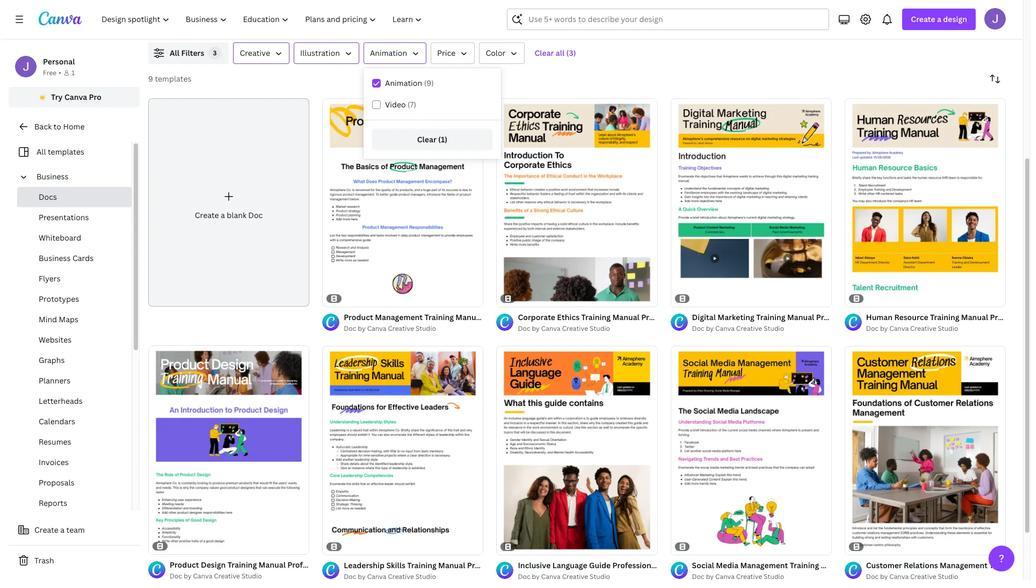 Task type: vqa. For each thing, say whether or not it's contained in the screenshot.
Try Canva Pro Button
yes



Task type: describe. For each thing, give the bounding box(es) containing it.
all templates
[[37, 147, 84, 157]]

flyers
[[39, 274, 61, 284]]

reports
[[39, 498, 67, 508]]

clear all (3) button
[[530, 42, 582, 64]]

doc by canva creative studio for customer relations management training manual professional doc in yellow black white playful professional style image
[[867, 324, 959, 333]]

to
[[54, 121, 61, 132]]

price
[[438, 48, 456, 58]]

creative for the digital marketing training manual professional doc in green purple yellow playful professional style image
[[737, 324, 763, 333]]

top level navigation element
[[95, 9, 432, 30]]

planners
[[39, 376, 71, 386]]

create a blank doc
[[195, 210, 263, 220]]

studio for social media management training manual professional doc in yellow purple blue playful professional style image
[[764, 324, 785, 333]]

create for create a design
[[912, 14, 936, 24]]

create a blank doc element
[[148, 98, 310, 307]]

canva for the digital marketing training manual professional doc in green purple yellow playful professional style image
[[716, 324, 735, 333]]

a for design
[[938, 14, 942, 24]]

create a team
[[34, 525, 85, 535]]

create a design button
[[903, 9, 977, 30]]

maps
[[59, 314, 78, 325]]

doc by canva creative studio for the leadership skills training manual professional doc in yellow green purple playful professional style image
[[344, 324, 436, 333]]

trash
[[34, 556, 54, 566]]

templates for all templates
[[48, 147, 84, 157]]

creative for 'product management training manual professional doc in yellow green pink playful professional style' image
[[388, 324, 414, 333]]

calendars link
[[17, 412, 132, 432]]

mind
[[39, 314, 57, 325]]

doc by canva creative studio link for inclusive language guide professional doc in orange yellow purple playful professional style "image" in the bottom of the page
[[518, 324, 658, 334]]

back
[[34, 121, 52, 132]]

price button
[[431, 42, 475, 64]]

by for inclusive language guide professional doc in orange yellow purple playful professional style "image" in the bottom of the page
[[532, 324, 540, 333]]

video (7)
[[385, 99, 417, 110]]

all
[[556, 48, 565, 58]]

color button
[[480, 42, 525, 64]]

doc by canva creative studio link for customer relations management training manual professional doc in yellow black white playful professional style image
[[867, 324, 1007, 334]]

whiteboard
[[39, 233, 81, 243]]

video
[[385, 99, 406, 110]]

inclusive language guide professional doc in orange yellow purple playful professional style image
[[497, 346, 658, 555]]

a for team
[[60, 525, 65, 535]]

personal
[[43, 56, 75, 67]]

all for all filters
[[170, 48, 180, 58]]

flyers link
[[17, 269, 132, 289]]

free
[[43, 68, 57, 77]]

•
[[59, 68, 61, 77]]

create a blank doc link
[[148, 98, 310, 307]]

doc for the digital marketing training manual professional doc in green purple yellow playful professional style image
[[693, 324, 705, 333]]

by for customer relations management training manual professional doc in yellow black white playful professional style image
[[881, 324, 889, 333]]

invoices
[[39, 457, 69, 468]]

invoices link
[[17, 453, 132, 473]]

cards
[[73, 253, 94, 263]]

product design training manual professional doc in purple green orange playful professional style image
[[148, 346, 310, 555]]

calendars
[[39, 417, 75, 427]]

jacob simon image
[[985, 8, 1007, 30]]

(3)
[[567, 48, 576, 58]]

free •
[[43, 68, 61, 77]]

mind maps link
[[17, 310, 132, 330]]

resumes link
[[17, 432, 132, 453]]

clear for clear (1)
[[417, 134, 437, 145]]

all templates link
[[15, 142, 125, 162]]

canva for corporate ethics training manual professional doc in yellow orange green playful professional style image
[[542, 324, 561, 333]]

doc by canva creative studio for inclusive language guide professional doc in orange yellow purple playful professional style "image" in the bottom of the page
[[518, 324, 611, 333]]

doc for 'human resource training manual professional doc in beige yellow pink playful professional style' image
[[867, 324, 879, 333]]

3
[[213, 48, 217, 58]]

graphs link
[[17, 350, 132, 371]]

design
[[944, 14, 968, 24]]

clear (1)
[[417, 134, 448, 145]]

doc by canva creative studio link for the leadership skills training manual professional doc in yellow green purple playful professional style image
[[344, 324, 484, 334]]

docs
[[39, 192, 57, 202]]

3 filter options selected element
[[209, 47, 222, 60]]

clear (1) button
[[372, 129, 493, 150]]

doc by canva creative studio for social media management training manual professional doc in yellow purple blue playful professional style image
[[693, 324, 785, 333]]

a for blank
[[221, 210, 225, 220]]

animation (9)
[[385, 78, 434, 88]]

creative for corporate ethics training manual professional doc in yellow orange green playful professional style image
[[563, 324, 589, 333]]

canva for 'human resource training manual professional doc in beige yellow pink playful professional style' image
[[890, 324, 909, 333]]

customer relations management training manual professional doc in yellow black white playful professional style image
[[845, 346, 1007, 555]]

(7)
[[408, 99, 417, 110]]

whiteboard link
[[17, 228, 132, 248]]

presentations
[[39, 212, 89, 223]]

letterheads
[[39, 396, 83, 406]]



Task type: locate. For each thing, give the bounding box(es) containing it.
business up docs
[[37, 171, 69, 182]]

create
[[912, 14, 936, 24], [195, 210, 219, 220], [34, 525, 59, 535]]

try canva pro
[[51, 92, 102, 102]]

2 doc by canva creative studio from the left
[[518, 324, 611, 333]]

a
[[938, 14, 942, 24], [221, 210, 225, 220], [60, 525, 65, 535]]

pro
[[89, 92, 102, 102]]

digital marketing training manual professional doc in green purple yellow playful professional style image
[[671, 98, 832, 307]]

1 vertical spatial business
[[39, 253, 71, 263]]

animation up animation (9)
[[370, 48, 407, 58]]

all for all templates
[[37, 147, 46, 157]]

try
[[51, 92, 63, 102]]

create a team button
[[9, 520, 140, 541]]

all
[[170, 48, 180, 58], [37, 147, 46, 157]]

4 doc by canva creative studio from the left
[[867, 324, 959, 333]]

creative button
[[233, 42, 290, 64]]

resumes
[[39, 437, 71, 447]]

presentations link
[[17, 207, 132, 228]]

business link
[[32, 167, 125, 187]]

3 doc by canva creative studio from the left
[[693, 324, 785, 333]]

(1)
[[439, 134, 448, 145]]

animation button
[[364, 42, 427, 64]]

corporate ethics training manual professional doc in yellow orange green playful professional style image
[[497, 98, 658, 307]]

2 vertical spatial create
[[34, 525, 59, 535]]

1 vertical spatial clear
[[417, 134, 437, 145]]

2 by from the left
[[532, 324, 540, 333]]

create left design
[[912, 14, 936, 24]]

4 doc by canva creative studio link from the left
[[867, 324, 1007, 334]]

prototypes
[[39, 294, 79, 304]]

0 horizontal spatial templates
[[48, 147, 84, 157]]

animation for animation
[[370, 48, 407, 58]]

a left blank
[[221, 210, 225, 220]]

0 vertical spatial all
[[170, 48, 180, 58]]

9
[[148, 74, 153, 84]]

0 horizontal spatial all
[[37, 147, 46, 157]]

(9)
[[424, 78, 434, 88]]

1 horizontal spatial all
[[170, 48, 180, 58]]

create for create a blank doc
[[195, 210, 219, 220]]

clear inside 'button'
[[417, 134, 437, 145]]

blank
[[227, 210, 247, 220]]

a left design
[[938, 14, 942, 24]]

2 doc by canva creative studio link from the left
[[518, 324, 658, 334]]

all down back
[[37, 147, 46, 157]]

templates for 9 templates
[[155, 74, 192, 84]]

2 horizontal spatial a
[[938, 14, 942, 24]]

trash link
[[9, 550, 140, 572]]

0 vertical spatial clear
[[535, 48, 554, 58]]

all left filters
[[170, 48, 180, 58]]

3 studio from the left
[[764, 324, 785, 333]]

reports link
[[17, 493, 132, 514]]

2 horizontal spatial create
[[912, 14, 936, 24]]

clear left all
[[535, 48, 554, 58]]

proposals
[[39, 478, 75, 488]]

proposals link
[[17, 473, 132, 493]]

doc by canva creative studio link for social media management training manual professional doc in yellow purple blue playful professional style image
[[693, 324, 832, 334]]

by for the leadership skills training manual professional doc in yellow green purple playful professional style image
[[358, 324, 366, 333]]

clear left (1) on the top left of page
[[417, 134, 437, 145]]

1 by from the left
[[358, 324, 366, 333]]

Sort by button
[[985, 68, 1007, 90]]

business for business
[[37, 171, 69, 182]]

9 templates
[[148, 74, 192, 84]]

2 vertical spatial a
[[60, 525, 65, 535]]

business up flyers
[[39, 253, 71, 263]]

2 studio from the left
[[590, 324, 611, 333]]

1 doc by canva creative studio from the left
[[344, 324, 436, 333]]

business cards
[[39, 253, 94, 263]]

clear
[[535, 48, 554, 58], [417, 134, 437, 145]]

filters
[[181, 48, 204, 58]]

templates right 9
[[155, 74, 192, 84]]

create for create a team
[[34, 525, 59, 535]]

create down "reports"
[[34, 525, 59, 535]]

all filters
[[170, 48, 204, 58]]

1 vertical spatial animation
[[385, 78, 423, 88]]

canva inside button
[[64, 92, 87, 102]]

0 vertical spatial templates
[[155, 74, 192, 84]]

studio for inclusive language guide professional doc in orange yellow purple playful professional style "image" in the bottom of the page
[[590, 324, 611, 333]]

business for business cards
[[39, 253, 71, 263]]

1 studio from the left
[[416, 324, 436, 333]]

websites
[[39, 335, 72, 345]]

1 vertical spatial a
[[221, 210, 225, 220]]

a inside button
[[60, 525, 65, 535]]

templates
[[155, 74, 192, 84], [48, 147, 84, 157]]

1
[[71, 68, 75, 77]]

animation inside button
[[370, 48, 407, 58]]

doc for 'product management training manual professional doc in yellow green pink playful professional style' image
[[344, 324, 357, 333]]

3 by from the left
[[707, 324, 714, 333]]

studio for customer relations management training manual professional doc in yellow black white playful professional style image
[[939, 324, 959, 333]]

4 studio from the left
[[939, 324, 959, 333]]

home
[[63, 121, 85, 132]]

create a design
[[912, 14, 968, 24]]

0 vertical spatial a
[[938, 14, 942, 24]]

studio
[[416, 324, 436, 333], [590, 324, 611, 333], [764, 324, 785, 333], [939, 324, 959, 333]]

Search search field
[[529, 9, 823, 30]]

planners link
[[17, 371, 132, 391]]

by
[[358, 324, 366, 333], [532, 324, 540, 333], [707, 324, 714, 333], [881, 324, 889, 333]]

create inside button
[[34, 525, 59, 535]]

letterheads link
[[17, 391, 132, 412]]

back to home link
[[9, 116, 140, 138]]

animation
[[370, 48, 407, 58], [385, 78, 423, 88]]

graphs
[[39, 355, 65, 365]]

create inside dropdown button
[[912, 14, 936, 24]]

3 doc by canva creative studio link from the left
[[693, 324, 832, 334]]

1 vertical spatial all
[[37, 147, 46, 157]]

creative
[[240, 48, 270, 58], [388, 324, 414, 333], [563, 324, 589, 333], [737, 324, 763, 333], [911, 324, 937, 333]]

mind maps
[[39, 314, 78, 325]]

animation up video (7)
[[385, 78, 423, 88]]

1 doc by canva creative studio link from the left
[[344, 324, 484, 334]]

1 horizontal spatial a
[[221, 210, 225, 220]]

back to home
[[34, 121, 85, 132]]

create left blank
[[195, 210, 219, 220]]

websites link
[[17, 330, 132, 350]]

canva for 'product management training manual professional doc in yellow green pink playful professional style' image
[[367, 324, 387, 333]]

team
[[66, 525, 85, 535]]

prototypes link
[[17, 289, 132, 310]]

0 horizontal spatial clear
[[417, 134, 437, 145]]

doc for corporate ethics training manual professional doc in yellow orange green playful professional style image
[[518, 324, 531, 333]]

doc by canva creative studio
[[344, 324, 436, 333], [518, 324, 611, 333], [693, 324, 785, 333], [867, 324, 959, 333]]

studio for the leadership skills training manual professional doc in yellow green purple playful professional style image
[[416, 324, 436, 333]]

1 horizontal spatial create
[[195, 210, 219, 220]]

illustration button
[[294, 42, 360, 64]]

animation for animation (9)
[[385, 78, 423, 88]]

a inside dropdown button
[[938, 14, 942, 24]]

0 horizontal spatial a
[[60, 525, 65, 535]]

creative inside creative button
[[240, 48, 270, 58]]

illustration
[[300, 48, 340, 58]]

human resource training manual professional doc in beige yellow pink playful professional style image
[[845, 98, 1007, 307]]

doc
[[248, 210, 263, 220], [344, 324, 357, 333], [518, 324, 531, 333], [693, 324, 705, 333], [867, 324, 879, 333]]

4 by from the left
[[881, 324, 889, 333]]

leadership skills training manual professional doc in yellow green purple playful professional style image
[[323, 346, 484, 555]]

clear for clear all (3)
[[535, 48, 554, 58]]

product management training manual professional doc in yellow green pink playful professional style image
[[323, 98, 484, 307]]

business cards link
[[17, 248, 132, 269]]

1 vertical spatial create
[[195, 210, 219, 220]]

try canva pro button
[[9, 87, 140, 107]]

a left team
[[60, 525, 65, 535]]

canva
[[64, 92, 87, 102], [367, 324, 387, 333], [542, 324, 561, 333], [716, 324, 735, 333], [890, 324, 909, 333]]

0 vertical spatial business
[[37, 171, 69, 182]]

None search field
[[508, 9, 830, 30]]

templates inside all templates link
[[48, 147, 84, 157]]

social media management training manual professional doc in yellow purple blue playful professional style image
[[671, 346, 832, 555]]

by for social media management training manual professional doc in yellow purple blue playful professional style image
[[707, 324, 714, 333]]

business
[[37, 171, 69, 182], [39, 253, 71, 263]]

1 horizontal spatial templates
[[155, 74, 192, 84]]

clear all (3)
[[535, 48, 576, 58]]

templates down back to home
[[48, 147, 84, 157]]

creative for 'human resource training manual professional doc in beige yellow pink playful professional style' image
[[911, 324, 937, 333]]

0 vertical spatial create
[[912, 14, 936, 24]]

doc by canva creative studio link
[[344, 324, 484, 334], [518, 324, 658, 334], [693, 324, 832, 334], [867, 324, 1007, 334]]

0 vertical spatial animation
[[370, 48, 407, 58]]

1 horizontal spatial clear
[[535, 48, 554, 58]]

1 vertical spatial templates
[[48, 147, 84, 157]]

0 horizontal spatial create
[[34, 525, 59, 535]]

clear inside button
[[535, 48, 554, 58]]

color
[[486, 48, 506, 58]]



